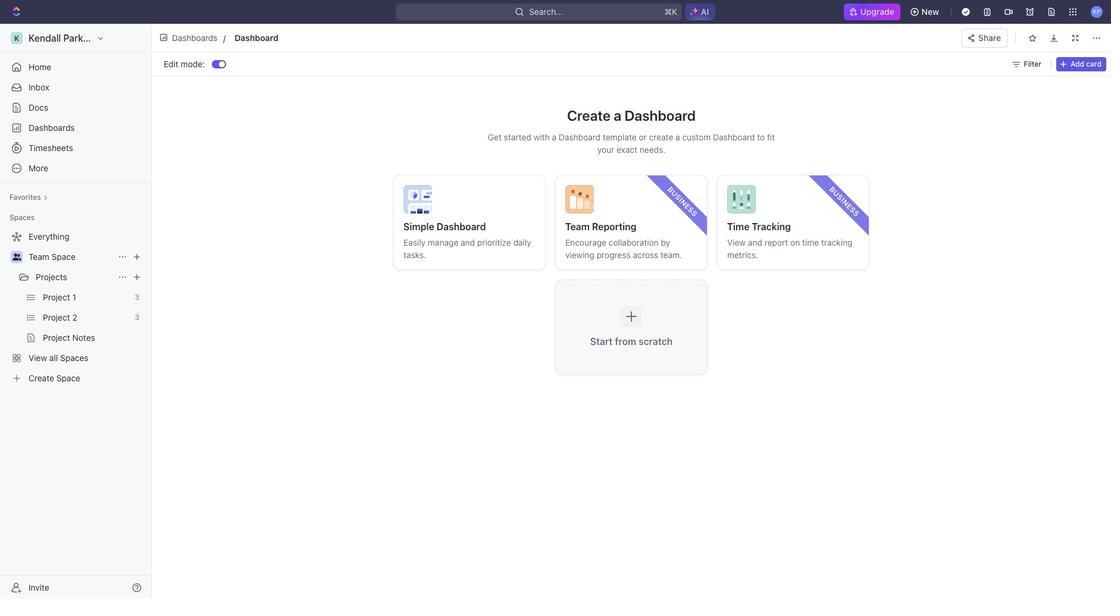 Task type: locate. For each thing, give the bounding box(es) containing it.
space
[[52, 252, 76, 262], [56, 373, 80, 383]]

kp
[[1093, 8, 1101, 15]]

dashboards up timesheets
[[29, 123, 75, 133]]

space for create space
[[56, 373, 80, 383]]

0 horizontal spatial dashboards link
[[5, 118, 146, 138]]

space down view all spaces link
[[56, 373, 80, 383]]

2 and from the left
[[748, 238, 763, 248]]

0 vertical spatial team
[[566, 221, 590, 232]]

team.
[[661, 250, 682, 260]]

3
[[135, 293, 139, 302], [135, 313, 139, 322]]

spaces up create space link in the left bottom of the page
[[60, 353, 88, 363]]

1 project from the top
[[43, 292, 70, 302]]

view all spaces link
[[5, 349, 144, 368]]

1 3 from the top
[[135, 293, 139, 302]]

0 vertical spatial dashboards
[[172, 32, 217, 43]]

project left 2
[[43, 313, 70, 323]]

team
[[566, 221, 590, 232], [29, 252, 49, 262]]

1 vertical spatial team
[[29, 252, 49, 262]]

project notes link
[[43, 329, 144, 348]]

team inside tree
[[29, 252, 49, 262]]

dashboard inside simple dashboard easily manage and prioritize daily tasks.
[[437, 221, 486, 232]]

workspace
[[98, 33, 147, 43]]

create up template
[[567, 107, 611, 124]]

dashboards up mode:
[[172, 32, 217, 43]]

view inside tree
[[29, 353, 47, 363]]

space down everything link
[[52, 252, 76, 262]]

to
[[757, 132, 765, 142]]

1 horizontal spatial dashboards link
[[157, 29, 222, 46]]

1 vertical spatial view
[[29, 353, 47, 363]]

0 vertical spatial view
[[728, 238, 746, 248]]

None text field
[[235, 30, 550, 45]]

filter
[[1024, 59, 1042, 68]]

home link
[[5, 58, 146, 77]]

1 vertical spatial space
[[56, 373, 80, 383]]

project
[[43, 292, 70, 302], [43, 313, 70, 323], [43, 333, 70, 343]]

a
[[614, 107, 622, 124], [552, 132, 557, 142], [676, 132, 680, 142]]

timesheets link
[[5, 139, 146, 158]]

dashboard up create
[[625, 107, 696, 124]]

dashboard
[[625, 107, 696, 124], [559, 132, 601, 142], [713, 132, 755, 142], [437, 221, 486, 232]]

new button
[[905, 2, 947, 21]]

view up the metrics.
[[728, 238, 746, 248]]

1 vertical spatial create
[[29, 373, 54, 383]]

sidebar navigation
[[0, 24, 154, 600]]

needs.
[[640, 145, 666, 155]]

3 project from the top
[[43, 333, 70, 343]]

0 horizontal spatial create
[[29, 373, 54, 383]]

3 right project 1 link
[[135, 293, 139, 302]]

3 up 'project notes' link
[[135, 313, 139, 322]]

edit
[[164, 59, 179, 69]]

2 vertical spatial project
[[43, 333, 70, 343]]

3 for 1
[[135, 293, 139, 302]]

1 vertical spatial project
[[43, 313, 70, 323]]

time
[[803, 238, 819, 248]]

view left all
[[29, 353, 47, 363]]

0 horizontal spatial and
[[461, 238, 475, 248]]

metrics.
[[728, 250, 759, 260]]

progress
[[597, 250, 631, 260]]

simple dashboard image
[[404, 185, 432, 214]]

dashboards link up timesheets "link"
[[5, 118, 146, 138]]

parks's
[[63, 33, 96, 43]]

more
[[29, 163, 48, 173]]

0 vertical spatial 3
[[135, 293, 139, 302]]

tree containing everything
[[5, 227, 146, 388]]

dashboards
[[172, 32, 217, 43], [29, 123, 75, 133]]

encourage
[[566, 238, 607, 248]]

project 2 link
[[43, 308, 130, 327]]

and inside time tracking view and report on time tracking metrics.
[[748, 238, 763, 248]]

1 horizontal spatial dashboards
[[172, 32, 217, 43]]

projects link
[[36, 268, 113, 287]]

0 vertical spatial spaces
[[10, 213, 35, 222]]

a right with
[[552, 132, 557, 142]]

2 3 from the top
[[135, 313, 139, 322]]

team up encourage
[[566, 221, 590, 232]]

view inside time tracking view and report on time tracking metrics.
[[728, 238, 746, 248]]

1 horizontal spatial and
[[748, 238, 763, 248]]

and inside simple dashboard easily manage and prioritize daily tasks.
[[461, 238, 475, 248]]

ai button
[[685, 4, 716, 20]]

favorites
[[10, 193, 41, 202]]

1 vertical spatial spaces
[[60, 353, 88, 363]]

create
[[567, 107, 611, 124], [29, 373, 54, 383]]

team right the user group icon
[[29, 252, 49, 262]]

spaces down the favorites
[[10, 213, 35, 222]]

1 vertical spatial dashboards
[[29, 123, 75, 133]]

1 vertical spatial 3
[[135, 313, 139, 322]]

view all spaces
[[29, 353, 88, 363]]

team inside team reporting encourage collaboration by viewing progress across team.
[[566, 221, 590, 232]]

mode:
[[181, 59, 205, 69]]

team reporting image
[[566, 185, 594, 214]]

started
[[504, 132, 532, 142]]

1 and from the left
[[461, 238, 475, 248]]

team space link
[[29, 248, 113, 267]]

1 horizontal spatial team
[[566, 221, 590, 232]]

team for reporting
[[566, 221, 590, 232]]

0 horizontal spatial view
[[29, 353, 47, 363]]

add card button
[[1057, 57, 1107, 71]]

0 vertical spatial create
[[567, 107, 611, 124]]

prioritize
[[477, 238, 511, 248]]

by
[[661, 238, 670, 248]]

tree
[[5, 227, 146, 388]]

a up template
[[614, 107, 622, 124]]

1 horizontal spatial create
[[567, 107, 611, 124]]

2
[[72, 313, 77, 323]]

spaces
[[10, 213, 35, 222], [60, 353, 88, 363]]

share
[[979, 32, 1001, 43]]

create inside sidebar navigation
[[29, 373, 54, 383]]

ai
[[701, 7, 709, 17]]

and right manage
[[461, 238, 475, 248]]

1 vertical spatial dashboards link
[[5, 118, 146, 138]]

project up view all spaces
[[43, 333, 70, 343]]

0 vertical spatial project
[[43, 292, 70, 302]]

create down all
[[29, 373, 54, 383]]

view
[[728, 238, 746, 248], [29, 353, 47, 363]]

dashboard up manage
[[437, 221, 486, 232]]

project left 1
[[43, 292, 70, 302]]

0 horizontal spatial team
[[29, 252, 49, 262]]

1 horizontal spatial view
[[728, 238, 746, 248]]

daily
[[514, 238, 531, 248]]

dashboards link up mode:
[[157, 29, 222, 46]]

notes
[[72, 333, 95, 343]]

more button
[[5, 159, 146, 178]]

your
[[598, 145, 615, 155]]

0 vertical spatial space
[[52, 252, 76, 262]]

2 project from the top
[[43, 313, 70, 323]]

favorites button
[[5, 191, 53, 205]]

project for project 1
[[43, 292, 70, 302]]

get
[[488, 132, 502, 142]]

a right create
[[676, 132, 680, 142]]

tracking
[[752, 221, 791, 232]]

and up the metrics.
[[748, 238, 763, 248]]

⌘k
[[665, 7, 678, 17]]

0 horizontal spatial dashboards
[[29, 123, 75, 133]]

project for project notes
[[43, 333, 70, 343]]

project 1 link
[[43, 288, 130, 307]]



Task type: vqa. For each thing, say whether or not it's contained in the screenshot.
bottommost changed status from
no



Task type: describe. For each thing, give the bounding box(es) containing it.
fit
[[767, 132, 775, 142]]

report
[[765, 238, 788, 248]]

create for create space
[[29, 373, 54, 383]]

card
[[1087, 59, 1102, 68]]

everything link
[[5, 227, 144, 246]]

create space
[[29, 373, 80, 383]]

dashboards inside sidebar navigation
[[29, 123, 75, 133]]

from
[[615, 336, 637, 347]]

template
[[603, 132, 637, 142]]

home
[[29, 62, 51, 72]]

2 horizontal spatial a
[[676, 132, 680, 142]]

team reporting encourage collaboration by viewing progress across team.
[[566, 221, 682, 260]]

project 1
[[43, 292, 76, 302]]

or
[[639, 132, 647, 142]]

upgrade
[[861, 7, 895, 17]]

create space link
[[5, 369, 144, 388]]

1 horizontal spatial spaces
[[60, 353, 88, 363]]

time
[[728, 221, 750, 232]]

dashboard left to
[[713, 132, 755, 142]]

manage
[[428, 238, 459, 248]]

collaboration
[[609, 238, 659, 248]]

inbox link
[[5, 78, 146, 97]]

0 horizontal spatial spaces
[[10, 213, 35, 222]]

invite
[[29, 583, 49, 593]]

team space
[[29, 252, 76, 262]]

1 horizontal spatial a
[[614, 107, 622, 124]]

time tracking image
[[728, 185, 756, 214]]

easily
[[404, 238, 426, 248]]

custom
[[683, 132, 711, 142]]

simple dashboard easily manage and prioritize daily tasks.
[[404, 221, 531, 260]]

1
[[72, 292, 76, 302]]

share button
[[962, 28, 1009, 47]]

viewing
[[566, 250, 595, 260]]

get started with a dashboard template or create a custom dashboard to fit your exact needs.
[[488, 132, 775, 155]]

space for team space
[[52, 252, 76, 262]]

kendall parks's workspace, , element
[[11, 32, 23, 44]]

filter button
[[1010, 57, 1047, 71]]

time tracking view and report on time tracking metrics.
[[728, 221, 853, 260]]

project 2
[[43, 313, 77, 323]]

add
[[1071, 59, 1085, 68]]

tasks.
[[404, 250, 426, 260]]

tree inside sidebar navigation
[[5, 227, 146, 388]]

3 for 2
[[135, 313, 139, 322]]

project notes
[[43, 333, 95, 343]]

create a dashboard
[[567, 107, 696, 124]]

with
[[534, 132, 550, 142]]

filter button
[[1010, 57, 1047, 71]]

0 vertical spatial dashboards link
[[157, 29, 222, 46]]

search...
[[529, 7, 563, 17]]

on
[[791, 238, 800, 248]]

upgrade link
[[844, 4, 901, 20]]

inbox
[[29, 82, 49, 92]]

create
[[649, 132, 674, 142]]

new
[[922, 7, 940, 17]]

create for create a dashboard
[[567, 107, 611, 124]]

0 horizontal spatial a
[[552, 132, 557, 142]]

scratch
[[639, 336, 673, 347]]

docs
[[29, 102, 48, 113]]

dashboard up your
[[559, 132, 601, 142]]

start from scratch
[[590, 336, 673, 347]]

all
[[49, 353, 58, 363]]

reporting
[[592, 221, 637, 232]]

add card
[[1071, 59, 1102, 68]]

everything
[[29, 232, 69, 242]]

start
[[590, 336, 613, 347]]

tracking
[[822, 238, 853, 248]]

timesheets
[[29, 143, 73, 153]]

user group image
[[12, 254, 21, 261]]

docs link
[[5, 98, 146, 117]]

simple
[[404, 221, 435, 232]]

edit mode:
[[164, 59, 205, 69]]

kendall parks's workspace
[[29, 33, 147, 43]]

project for project 2
[[43, 313, 70, 323]]

across
[[633, 250, 659, 260]]

kendall
[[29, 33, 61, 43]]

projects
[[36, 272, 67, 282]]

team for space
[[29, 252, 49, 262]]

kp button
[[1088, 2, 1107, 21]]

k
[[14, 34, 19, 43]]



